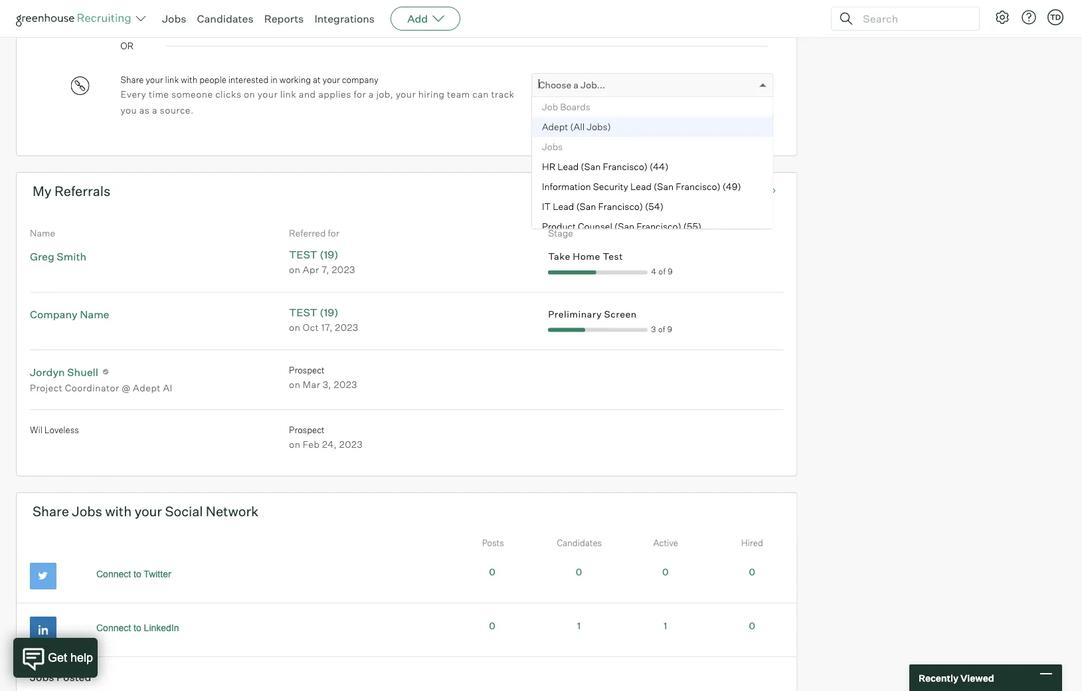 Task type: locate. For each thing, give the bounding box(es) containing it.
Search text field
[[860, 9, 968, 28]]

test inside test (19) on oct 17, 2023
[[289, 306, 318, 319]]

9 right '3'
[[668, 324, 673, 334]]

francisco) up security
[[603, 161, 648, 172]]

test (19) link up apr
[[289, 248, 339, 261]]

0 vertical spatial share
[[121, 74, 144, 85]]

2 to from the top
[[134, 623, 141, 633]]

prospect up 'mar'
[[289, 365, 325, 375]]

0 vertical spatial 4
[[699, 185, 705, 197]]

loveless
[[44, 424, 79, 435]]

jobs link
[[162, 12, 186, 25]]

1 1 from the left
[[577, 620, 581, 632]]

on left apr
[[289, 264, 301, 275]]

share for share jobs with your social network
[[33, 503, 69, 520]]

hr lead (san francisco) (44) option
[[532, 157, 773, 177]]

2 vertical spatial of
[[658, 324, 666, 334]]

0 vertical spatial prospect
[[289, 365, 325, 375]]

lead inside option
[[553, 201, 574, 212]]

integrations link
[[315, 12, 375, 25]]

prospect inside prospect on mar 3, 2023
[[289, 365, 325, 375]]

home
[[573, 250, 601, 262]]

1 vertical spatial (19)
[[320, 306, 339, 319]]

of down product counsel (san francisco) (55) option
[[659, 266, 666, 276]]

test for company name
[[289, 306, 318, 319]]

1 test from the top
[[289, 248, 318, 261]]

with up someone
[[181, 74, 198, 85]]

0 horizontal spatial 1 link
[[577, 620, 581, 632]]

to inside "button"
[[134, 569, 141, 579]]

company name
[[30, 308, 109, 321]]

choose
[[539, 79, 572, 91]]

on
[[244, 88, 255, 100], [289, 264, 301, 275], [289, 322, 301, 333], [289, 379, 301, 390], [289, 438, 301, 450]]

(19) inside test (19) on oct 17, 2023
[[320, 306, 339, 319]]

company name link
[[30, 308, 109, 321]]

3 of 9
[[651, 324, 673, 334]]

connect left twitter
[[96, 569, 131, 579]]

for down the company
[[354, 88, 366, 100]]

a right as
[[152, 104, 158, 116]]

1 vertical spatial test (19) link
[[289, 306, 339, 319]]

a left "job,"
[[369, 88, 374, 100]]

your left social
[[135, 503, 162, 520]]

on inside test (19) on oct 17, 2023
[[289, 322, 301, 333]]

preliminary
[[548, 308, 602, 320]]

jobs
[[162, 12, 186, 25], [542, 141, 563, 153], [72, 503, 102, 520], [30, 670, 54, 684]]

preliminary screen
[[548, 308, 637, 320]]

on inside the prospect on feb 24, 2023
[[289, 438, 301, 450]]

connect inside 'button'
[[96, 623, 131, 633]]

4 left 7
[[699, 185, 705, 197]]

test inside test (19) on apr 7, 2023
[[289, 248, 318, 261]]

test up apr
[[289, 248, 318, 261]]

2 connect from the top
[[96, 623, 131, 633]]

1 for first 1 link from the right
[[664, 620, 668, 632]]

lead right hr
[[558, 161, 579, 172]]

smith
[[57, 250, 86, 263]]

2 (19) from the top
[[320, 306, 339, 319]]

prospect up feb
[[289, 424, 325, 435]]

1 horizontal spatial share
[[121, 74, 144, 85]]

information security lead (san francisco) (49) option
[[532, 177, 773, 197]]

(19) for greg smith
[[320, 248, 339, 261]]

1 horizontal spatial name
[[80, 308, 109, 321]]

francisco) down (54)
[[637, 221, 682, 232]]

source.
[[160, 104, 194, 116]]

(san right the counsel
[[615, 221, 635, 232]]

lead down hr lead (san francisco) (44) "option"
[[631, 181, 652, 192]]

share inside share your link with people interested in working at your company every time someone clicks on your link and applies for a job, your hiring team can track you as a source.
[[121, 74, 144, 85]]

name right company
[[80, 308, 109, 321]]

2023 right 24,
[[340, 438, 363, 450]]

add button
[[391, 7, 461, 31]]

francisco) up product counsel (san francisco) (55)
[[599, 201, 643, 212]]

1 to from the top
[[134, 569, 141, 579]]

test (19) link
[[289, 248, 339, 261], [289, 306, 339, 319]]

prospect on feb 24, 2023
[[289, 424, 363, 450]]

link down working
[[280, 88, 297, 100]]

hired
[[742, 537, 764, 548]]

jobs)
[[587, 121, 611, 133]]

4
[[699, 185, 705, 197], [651, 266, 657, 276]]

test (19) link up oct at the left of the page
[[289, 306, 339, 319]]

coordinator
[[65, 382, 119, 394]]

test up oct at the left of the page
[[289, 306, 318, 319]]

candidates
[[197, 12, 254, 25], [557, 537, 602, 548]]

(19) up 7,
[[320, 248, 339, 261]]

0 horizontal spatial 1
[[577, 620, 581, 632]]

(san inside product counsel (san francisco) (55) option
[[615, 221, 635, 232]]

feb
[[303, 438, 320, 450]]

configure image
[[995, 9, 1011, 25]]

2 test from the top
[[289, 306, 318, 319]]

connect to twitter button
[[82, 563, 186, 586]]

0 vertical spatial for
[[354, 88, 366, 100]]

of left 7
[[707, 185, 716, 197]]

to for 1
[[134, 623, 141, 633]]

my referrals
[[33, 183, 110, 199]]

1 vertical spatial 4
[[651, 266, 657, 276]]

of right '3'
[[658, 324, 666, 334]]

see all link
[[737, 179, 781, 203]]

(san inside it lead (san francisco) (54) option
[[576, 201, 596, 212]]

jordyn shuell
[[30, 365, 98, 379]]

test
[[603, 250, 623, 262]]

test
[[289, 248, 318, 261], [289, 306, 318, 319]]

1 vertical spatial link
[[280, 88, 297, 100]]

for
[[354, 88, 366, 100], [328, 227, 339, 239]]

share your link with people interested in working at your company every time someone clicks on your link and applies for a job, your hiring team can track you as a source.
[[121, 74, 515, 116]]

on left 'mar'
[[289, 379, 301, 390]]

(san up the counsel
[[576, 201, 596, 212]]

(san
[[581, 161, 601, 172], [654, 181, 674, 192], [576, 201, 596, 212], [615, 221, 635, 232]]

all
[[755, 185, 765, 197]]

for right referred
[[328, 227, 339, 239]]

1 for 2nd 1 link from the right
[[577, 620, 581, 632]]

2 test (19) link from the top
[[289, 306, 339, 319]]

a left job... at the top of the page
[[574, 79, 579, 91]]

working
[[280, 74, 311, 85]]

with up connect to twitter
[[105, 503, 132, 520]]

0 horizontal spatial share
[[33, 503, 69, 520]]

None text field
[[532, 104, 699, 134]]

1 horizontal spatial with
[[181, 74, 198, 85]]

integrations
[[315, 12, 375, 25]]

test (19) on apr 7, 2023
[[289, 248, 356, 275]]

take home test
[[548, 250, 623, 262]]

1 connect from the top
[[96, 569, 131, 579]]

0 horizontal spatial link
[[165, 74, 179, 85]]

posts
[[482, 537, 504, 548]]

hr lead (san francisco) (44)
[[542, 161, 669, 172]]

track
[[491, 88, 515, 100]]

francisco) for (44)
[[603, 161, 648, 172]]

2 horizontal spatial a
[[574, 79, 579, 91]]

None field
[[539, 74, 542, 96]]

1 vertical spatial connect
[[96, 623, 131, 633]]

0 vertical spatial candidates
[[197, 12, 254, 25]]

adept right @
[[133, 382, 161, 394]]

list box
[[532, 97, 773, 456]]

0 horizontal spatial for
[[328, 227, 339, 239]]

1 horizontal spatial for
[[354, 88, 366, 100]]

share for share your link with people interested in working at your company every time someone clicks on your link and applies for a job, your hiring team can track you as a source.
[[121, 74, 144, 85]]

in
[[271, 74, 278, 85]]

(san inside information security lead (san francisco) (49) option
[[654, 181, 674, 192]]

prospect for mar
[[289, 365, 325, 375]]

1 vertical spatial adept
[[133, 382, 161, 394]]

0 vertical spatial with
[[181, 74, 198, 85]]

9 for company name
[[668, 324, 673, 334]]

2023 right 3,
[[334, 379, 358, 390]]

adept down job
[[542, 121, 568, 133]]

0 vertical spatial test
[[289, 248, 318, 261]]

share
[[121, 74, 144, 85], [33, 503, 69, 520]]

0 vertical spatial adept
[[542, 121, 568, 133]]

choose a job...
[[539, 79, 606, 91]]

1 vertical spatial 9
[[668, 324, 673, 334]]

1 horizontal spatial 1
[[664, 620, 668, 632]]

job,
[[376, 88, 394, 100]]

jordyn shuell link
[[30, 365, 98, 379]]

0 vertical spatial to
[[134, 569, 141, 579]]

connect for 0
[[96, 569, 131, 579]]

0 vertical spatial name
[[30, 227, 55, 239]]

adept
[[542, 121, 568, 133], [133, 382, 161, 394]]

0 vertical spatial lead
[[558, 161, 579, 172]]

to inside 'button'
[[134, 623, 141, 633]]

(san down (44)
[[654, 181, 674, 192]]

0 vertical spatial test (19) link
[[289, 248, 339, 261]]

link up time
[[165, 74, 179, 85]]

0 vertical spatial connect
[[96, 569, 131, 579]]

1 (19) from the top
[[320, 248, 339, 261]]

francisco) left (49)
[[676, 181, 721, 192]]

td button
[[1048, 9, 1064, 25]]

take
[[548, 250, 571, 262]]

francisco) inside "option"
[[603, 161, 648, 172]]

0 vertical spatial 9
[[668, 266, 673, 276]]

1 vertical spatial test
[[289, 306, 318, 319]]

2023 inside test (19) on oct 17, 2023
[[335, 322, 359, 333]]

product counsel (san francisco) (55) option
[[532, 217, 773, 237]]

your down "in"
[[258, 88, 278, 100]]

1 horizontal spatial adept
[[542, 121, 568, 133]]

1 prospect from the top
[[289, 365, 325, 375]]

apr
[[303, 264, 319, 275]]

lead
[[558, 161, 579, 172], [631, 181, 652, 192], [553, 201, 574, 212]]

1 vertical spatial of
[[659, 266, 666, 276]]

francisco) inside option
[[676, 181, 721, 192]]

information
[[542, 181, 591, 192]]

0 link
[[489, 566, 496, 578], [576, 566, 582, 578], [663, 566, 669, 578], [749, 566, 756, 578], [489, 620, 496, 632], [749, 620, 756, 632]]

showing 4 of 7
[[660, 185, 723, 197]]

adept (all jobs) option
[[532, 117, 773, 137]]

lead inside "option"
[[558, 161, 579, 172]]

with inside share your link with people interested in working at your company every time someone clicks on your link and applies for a job, your hiring team can track you as a source.
[[181, 74, 198, 85]]

reports link
[[264, 12, 304, 25]]

2 1 from the left
[[664, 620, 668, 632]]

name
[[30, 227, 55, 239], [80, 308, 109, 321]]

2 vertical spatial lead
[[553, 201, 574, 212]]

2 prospect from the top
[[289, 424, 325, 435]]

on left oct at the left of the page
[[289, 322, 301, 333]]

add
[[408, 12, 428, 25]]

2023
[[332, 264, 356, 275], [335, 322, 359, 333], [334, 379, 358, 390], [340, 438, 363, 450]]

(19) up 17,
[[320, 306, 339, 319]]

screen
[[605, 308, 637, 320]]

as
[[139, 104, 150, 116]]

name up greg
[[30, 227, 55, 239]]

td
[[1051, 13, 1061, 22]]

1 horizontal spatial 4
[[699, 185, 705, 197]]

0 horizontal spatial with
[[105, 503, 132, 520]]

to left twitter
[[134, 569, 141, 579]]

2023 right 7,
[[332, 264, 356, 275]]

1 vertical spatial share
[[33, 503, 69, 520]]

wil loveless
[[30, 424, 79, 435]]

0 vertical spatial link
[[165, 74, 179, 85]]

1 vertical spatial lead
[[631, 181, 652, 192]]

lead right it at the top right
[[553, 201, 574, 212]]

connect left linkedin
[[96, 623, 131, 633]]

it lead (san francisco) (54)
[[542, 201, 664, 212]]

on left feb
[[289, 438, 301, 450]]

(55)
[[684, 221, 702, 232]]

2023 right 17,
[[335, 322, 359, 333]]

job boards
[[542, 101, 591, 113]]

1 horizontal spatial a
[[369, 88, 374, 100]]

connect inside "button"
[[96, 569, 131, 579]]

connect
[[96, 569, 131, 579], [96, 623, 131, 633]]

1 test (19) link from the top
[[289, 248, 339, 261]]

td button
[[1045, 7, 1067, 28]]

1
[[577, 620, 581, 632], [664, 620, 668, 632]]

(san inside hr lead (san francisco) (44) "option"
[[581, 161, 601, 172]]

0 horizontal spatial adept
[[133, 382, 161, 394]]

prospect
[[289, 365, 325, 375], [289, 424, 325, 435]]

test for greg smith
[[289, 248, 318, 261]]

1 horizontal spatial 1 link
[[664, 620, 668, 632]]

1 vertical spatial for
[[328, 227, 339, 239]]

(san up security
[[581, 161, 601, 172]]

0 vertical spatial (19)
[[320, 248, 339, 261]]

ai
[[163, 382, 173, 394]]

company
[[342, 74, 379, 85]]

your up time
[[146, 74, 163, 85]]

viewed
[[961, 672, 995, 684]]

1 vertical spatial to
[[134, 623, 141, 633]]

9 down product counsel (san francisco) (55) option
[[668, 266, 673, 276]]

1 1 link from the left
[[577, 620, 581, 632]]

see all
[[737, 185, 765, 197]]

to left linkedin
[[134, 623, 141, 633]]

(19) inside test (19) on apr 7, 2023
[[320, 248, 339, 261]]

for inside share your link with people interested in working at your company every time someone clicks on your link and applies for a job, your hiring team can track you as a source.
[[354, 88, 366, 100]]

referred for
[[289, 227, 339, 239]]

4 down product counsel (san francisco) (55) option
[[651, 266, 657, 276]]

(san for it lead (san francisco) (54)
[[576, 201, 596, 212]]

prospect inside the prospect on feb 24, 2023
[[289, 424, 325, 435]]

on down interested
[[244, 88, 255, 100]]

1 vertical spatial candidates
[[557, 537, 602, 548]]

9 for greg smith
[[668, 266, 673, 276]]

1 vertical spatial prospect
[[289, 424, 325, 435]]



Task type: vqa. For each thing, say whether or not it's contained in the screenshot.
Education another
no



Task type: describe. For each thing, give the bounding box(es) containing it.
recently
[[919, 672, 959, 684]]

at
[[313, 74, 321, 85]]

test (19) link for company name
[[289, 306, 339, 319]]

2023 inside prospect on mar 3, 2023
[[334, 379, 358, 390]]

on inside share your link with people interested in working at your company every time someone clicks on your link and applies for a job, your hiring team can track you as a source.
[[244, 88, 255, 100]]

connect to twitter
[[96, 569, 171, 579]]

wil
[[30, 424, 42, 435]]

linkedin
[[144, 623, 179, 633]]

test (19) link for greg smith
[[289, 248, 339, 261]]

network
[[206, 503, 259, 520]]

greg smith
[[30, 250, 86, 263]]

applies
[[318, 88, 351, 100]]

on inside test (19) on apr 7, 2023
[[289, 264, 301, 275]]

security
[[593, 181, 629, 192]]

lead inside option
[[631, 181, 652, 192]]

(44)
[[650, 161, 669, 172]]

(54)
[[645, 201, 664, 212]]

interested
[[228, 74, 269, 85]]

and
[[299, 88, 316, 100]]

recently viewed
[[919, 672, 995, 684]]

connect to linkedin button
[[82, 617, 194, 639]]

greg
[[30, 250, 54, 263]]

hr
[[542, 161, 556, 172]]

my
[[33, 183, 52, 199]]

of for name
[[658, 324, 666, 334]]

twitter
[[144, 569, 171, 579]]

boards
[[560, 101, 591, 113]]

hiring
[[418, 88, 445, 100]]

jordyn
[[30, 365, 65, 379]]

social
[[165, 503, 203, 520]]

it lead (san francisco) (54) option
[[532, 197, 773, 217]]

2023 inside the prospect on feb 24, 2023
[[340, 438, 363, 450]]

your right "job,"
[[396, 88, 416, 100]]

referrals
[[54, 183, 110, 199]]

time
[[149, 88, 169, 100]]

on inside prospect on mar 3, 2023
[[289, 379, 301, 390]]

1 horizontal spatial link
[[280, 88, 297, 100]]

active
[[654, 537, 679, 548]]

to for 0
[[134, 569, 141, 579]]

of for smith
[[659, 266, 666, 276]]

candidates link
[[197, 12, 254, 25]]

project
[[30, 382, 63, 394]]

4 of 9
[[651, 266, 673, 276]]

3
[[651, 324, 656, 334]]

(all
[[570, 121, 585, 133]]

someone
[[172, 88, 213, 100]]

stage
[[548, 227, 574, 239]]

1 horizontal spatial candidates
[[557, 537, 602, 548]]

(san for hr lead (san francisco) (44)
[[581, 161, 601, 172]]

or
[[120, 40, 134, 52]]

prospect for feb
[[289, 424, 325, 435]]

0 horizontal spatial candidates
[[197, 12, 254, 25]]

1 vertical spatial with
[[105, 503, 132, 520]]

every
[[121, 88, 146, 100]]

share jobs with your social network
[[33, 503, 259, 520]]

jobs posted
[[30, 670, 91, 684]]

0 horizontal spatial 4
[[651, 266, 657, 276]]

list box containing job boards
[[532, 97, 773, 456]]

company
[[30, 308, 78, 321]]

@
[[122, 382, 131, 394]]

7
[[718, 185, 723, 197]]

24,
[[322, 438, 337, 450]]

2 1 link from the left
[[664, 620, 668, 632]]

0 horizontal spatial name
[[30, 227, 55, 239]]

(19) for company name
[[320, 306, 339, 319]]

francisco) for (54)
[[599, 201, 643, 212]]

see
[[737, 185, 753, 197]]

0 horizontal spatial a
[[152, 104, 158, 116]]

adept (all jobs)
[[542, 121, 611, 133]]

information security lead (san francisco) (49)
[[542, 181, 742, 192]]

2023 inside test (19) on apr 7, 2023
[[332, 264, 356, 275]]

francisco) for (55)
[[637, 221, 682, 232]]

your right at
[[323, 74, 340, 85]]

job
[[542, 101, 558, 113]]

connect for 1
[[96, 623, 131, 633]]

mar
[[303, 379, 321, 390]]

test (19) on oct 17, 2023
[[289, 306, 359, 333]]

following image
[[102, 368, 110, 376]]

prospect on mar 3, 2023
[[289, 365, 358, 390]]

project coordinator @ adept ai
[[30, 382, 173, 394]]

adept inside option
[[542, 121, 568, 133]]

lead for hr lead (san francisco) (44)
[[558, 161, 579, 172]]

1 vertical spatial name
[[80, 308, 109, 321]]

(san for product counsel (san francisco) (55)
[[615, 221, 635, 232]]

connect to linkedin
[[96, 623, 179, 633]]

(49)
[[723, 181, 742, 192]]

0 vertical spatial of
[[707, 185, 716, 197]]

greenhouse recruiting image
[[16, 11, 136, 27]]

reports
[[264, 12, 304, 25]]

product
[[542, 221, 576, 232]]

oct
[[303, 322, 319, 333]]

lead for it lead (san francisco) (54)
[[553, 201, 574, 212]]

3,
[[323, 379, 332, 390]]

shuell
[[67, 365, 98, 379]]

job...
[[581, 79, 606, 91]]

can
[[473, 88, 489, 100]]

counsel
[[578, 221, 613, 232]]

you
[[121, 104, 137, 116]]

referred
[[289, 227, 326, 239]]

clicks
[[215, 88, 242, 100]]



